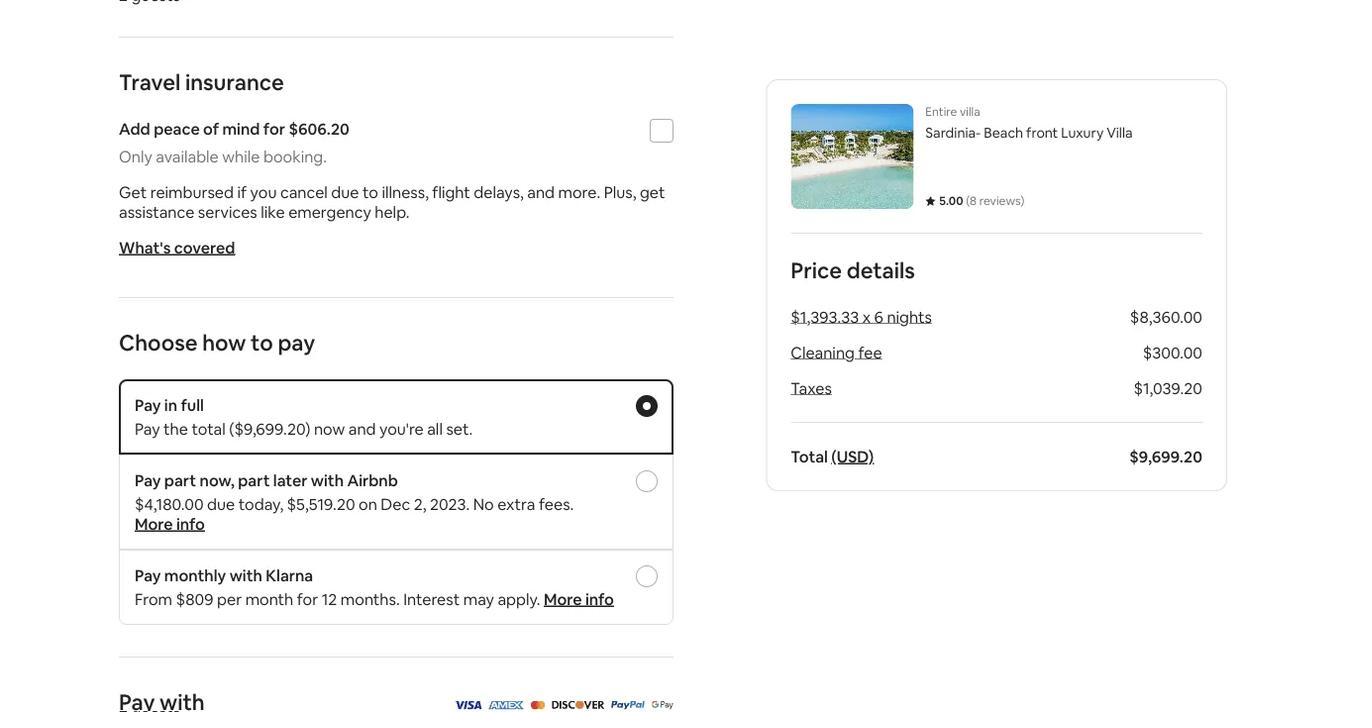 Task type: vqa. For each thing, say whether or not it's contained in the screenshot.
leftmost and
yes



Task type: locate. For each thing, give the bounding box(es) containing it.
and right now
[[348, 419, 376, 439]]

get
[[119, 182, 147, 202]]

part up $4,180.00
[[164, 470, 196, 490]]

available
[[156, 146, 219, 166]]

sardinia-
[[926, 124, 981, 142]]

part
[[164, 470, 196, 490], [238, 470, 270, 490]]

1 vertical spatial and
[[348, 419, 376, 439]]

discover card image left google pay icon
[[551, 694, 605, 712]]

$606.20
[[289, 118, 350, 139]]

discover card image
[[551, 694, 605, 712], [551, 701, 605, 710]]

plus,
[[604, 182, 636, 202]]

info right the apply.
[[585, 589, 614, 609]]

more right the apply.
[[544, 589, 582, 609]]

4 pay from the top
[[135, 565, 161, 585]]

8
[[970, 193, 977, 209]]

0 vertical spatial and
[[527, 182, 555, 202]]

1 horizontal spatial for
[[297, 589, 318, 609]]

the
[[164, 419, 188, 439]]

paypal image left google pay image
[[611, 701, 645, 710]]

more info button
[[135, 514, 205, 534], [544, 589, 614, 609]]

total
[[791, 446, 828, 467]]

nights
[[887, 307, 932, 327]]

pay up $4,180.00
[[135, 470, 161, 490]]

part up the today,
[[238, 470, 270, 490]]

0 vertical spatial more
[[135, 514, 173, 534]]

extra
[[497, 494, 535, 514]]

$809
[[176, 589, 213, 609]]

google pay image
[[651, 694, 674, 712]]

$4,180.00
[[135, 494, 204, 514]]

and left the more. at the top of the page
[[527, 182, 555, 202]]

1 american express card image from the top
[[488, 694, 525, 712]]

total (usd)
[[791, 446, 874, 467]]

details
[[847, 256, 915, 284]]

insurance
[[185, 68, 284, 96]]

2 american express card image from the top
[[488, 701, 525, 710]]

3 pay from the top
[[135, 470, 161, 490]]

0 vertical spatial with
[[311, 470, 344, 490]]

0 horizontal spatial with
[[229, 565, 262, 585]]

1 discover card image from the top
[[551, 694, 605, 712]]

with up $5,519.20
[[311, 470, 344, 490]]

1 vertical spatial with
[[229, 565, 262, 585]]

None radio
[[636, 566, 658, 587]]

set.
[[446, 419, 473, 439]]

more inside pay monthly with klarna from $809 per month for 12 months. interest may apply. more info
[[544, 589, 582, 609]]

0 vertical spatial for
[[263, 118, 285, 139]]

travel
[[119, 68, 180, 96]]

flight
[[432, 182, 470, 202]]

all
[[427, 419, 443, 439]]

with up per
[[229, 565, 262, 585]]

may
[[463, 589, 494, 609]]

pay left the
[[135, 419, 160, 439]]

cleaning fee button
[[791, 342, 882, 363]]

apply.
[[498, 589, 540, 609]]

pay for pay monthly with klarna from $809 per month for 12 months. interest may apply. more info
[[135, 565, 161, 585]]

how
[[202, 328, 246, 357]]

2,
[[414, 494, 426, 514]]

1 vertical spatial for
[[297, 589, 318, 609]]

1 horizontal spatial with
[[311, 470, 344, 490]]

1 paypal image from the top
[[611, 694, 645, 712]]

2 paypal image from the top
[[611, 701, 645, 710]]

villa
[[960, 104, 980, 119]]

emergency
[[288, 202, 371, 222]]

0 horizontal spatial part
[[164, 470, 196, 490]]

)
[[1021, 193, 1025, 209]]

more inside the pay part now, part later with airbnb $4,180.00 due today,  $5,519.20 on dec 2, 2023. no extra fees. more info
[[135, 514, 173, 534]]

due inside the "get reimbursed if you cancel due to illness, flight delays, and more. plus, get assistance services like emergency help."
[[331, 182, 359, 202]]

5.00 ( 8 reviews )
[[939, 193, 1025, 209]]

1 horizontal spatial and
[[527, 182, 555, 202]]

due down now,
[[207, 494, 235, 514]]

get
[[640, 182, 665, 202]]

due
[[331, 182, 359, 202], [207, 494, 235, 514]]

in
[[164, 395, 177, 415]]

months.
[[341, 589, 400, 609]]

$1,393.33 x 6 nights button
[[791, 307, 932, 327]]

american express card image
[[488, 694, 525, 712], [488, 701, 525, 710]]

1 vertical spatial info
[[585, 589, 614, 609]]

1 horizontal spatial part
[[238, 470, 270, 490]]

front
[[1026, 124, 1058, 142]]

for left 12 in the bottom left of the page
[[297, 589, 318, 609]]

and
[[527, 182, 555, 202], [348, 419, 376, 439]]

1 mastercard image from the top
[[530, 694, 545, 712]]

1 vertical spatial to
[[251, 328, 273, 357]]

reimbursed
[[150, 182, 234, 202]]

1 horizontal spatial to
[[363, 182, 378, 202]]

$8,360.00
[[1130, 307, 1203, 327]]

0 horizontal spatial for
[[263, 118, 285, 139]]

pay left in
[[135, 395, 161, 415]]

to inside the "get reimbursed if you cancel due to illness, flight delays, and more. plus, get assistance services like emergency help."
[[363, 182, 378, 202]]

0 horizontal spatial more
[[135, 514, 173, 534]]

due right cancel
[[331, 182, 359, 202]]

0 horizontal spatial and
[[348, 419, 376, 439]]

add
[[119, 118, 150, 139]]

per
[[217, 589, 242, 609]]

like
[[261, 202, 285, 222]]

luxury
[[1061, 124, 1104, 142]]

fees.
[[539, 494, 574, 514]]

info down now,
[[176, 514, 205, 534]]

pay up from
[[135, 565, 161, 585]]

travel insurance
[[119, 68, 284, 96]]

paypal image
[[611, 694, 645, 712], [611, 701, 645, 710]]

2 mastercard image from the top
[[530, 701, 545, 710]]

($9,699.20)
[[229, 419, 310, 439]]

pay for pay in full pay the total ($9,699.20) now and you're all set.
[[135, 395, 161, 415]]

pay inside pay monthly with klarna from $809 per month for 12 months. interest may apply. more info
[[135, 565, 161, 585]]

for right mind
[[263, 118, 285, 139]]

0 horizontal spatial due
[[207, 494, 235, 514]]

2 pay from the top
[[135, 419, 160, 439]]

mastercard image
[[530, 694, 545, 712], [530, 701, 545, 710]]

2 part from the left
[[238, 470, 270, 490]]

1 vertical spatial more
[[544, 589, 582, 609]]

0 vertical spatial info
[[176, 514, 205, 534]]

2 visa card image from the top
[[453, 701, 482, 710]]

visa card image
[[453, 694, 482, 712], [453, 701, 482, 710]]

1 horizontal spatial more
[[544, 589, 582, 609]]

1 pay from the top
[[135, 395, 161, 415]]

0 vertical spatial more info button
[[135, 514, 205, 534]]

paypal image left google pay icon
[[611, 694, 645, 712]]

illness,
[[382, 182, 429, 202]]

for inside pay monthly with klarna from $809 per month for 12 months. interest may apply. more info
[[297, 589, 318, 609]]

0 horizontal spatial more info button
[[135, 514, 205, 534]]

to left pay
[[251, 328, 273, 357]]

$9,699.20
[[1129, 446, 1203, 467]]

more up the monthly
[[135, 514, 173, 534]]

to left illness,
[[363, 182, 378, 202]]

0 vertical spatial to
[[363, 182, 378, 202]]

more info button right the apply.
[[544, 589, 614, 609]]

0 horizontal spatial info
[[176, 514, 205, 534]]

pay inside the pay part now, part later with airbnb $4,180.00 due today,  $5,519.20 on dec 2, 2023. no extra fees. more info
[[135, 470, 161, 490]]

klarna
[[266, 565, 313, 585]]

you
[[250, 182, 277, 202]]

1 horizontal spatial more info button
[[544, 589, 614, 609]]

0 vertical spatial due
[[331, 182, 359, 202]]

more info button up the monthly
[[135, 514, 205, 534]]

from
[[135, 589, 172, 609]]

for
[[263, 118, 285, 139], [297, 589, 318, 609]]

None radio
[[636, 395, 658, 417], [636, 471, 658, 492], [636, 395, 658, 417], [636, 471, 658, 492]]

due inside the pay part now, part later with airbnb $4,180.00 due today,  $5,519.20 on dec 2, 2023. no extra fees. more info
[[207, 494, 235, 514]]

1 vertical spatial more info button
[[544, 589, 614, 609]]

with
[[311, 470, 344, 490], [229, 565, 262, 585]]

1 horizontal spatial info
[[585, 589, 614, 609]]

discover card image left google pay image
[[551, 701, 605, 710]]

0 horizontal spatial to
[[251, 328, 273, 357]]

villa
[[1107, 124, 1133, 142]]

taxes button
[[791, 378, 832, 398]]

1 horizontal spatial due
[[331, 182, 359, 202]]

1 vertical spatial due
[[207, 494, 235, 514]]



Task type: describe. For each thing, give the bounding box(es) containing it.
$300.00
[[1143, 342, 1203, 363]]

pay
[[278, 328, 315, 357]]

mind
[[222, 118, 260, 139]]

entire
[[926, 104, 957, 119]]

help.
[[375, 202, 410, 222]]

$1,393.33
[[791, 307, 859, 327]]

info inside pay monthly with klarna from $809 per month for 12 months. interest may apply. more info
[[585, 589, 614, 609]]

on
[[359, 494, 377, 514]]

full
[[181, 395, 204, 415]]

$1,393.33 x 6 nights
[[791, 307, 932, 327]]

more.
[[558, 182, 600, 202]]

only
[[119, 146, 152, 166]]

info inside the pay part now, part later with airbnb $4,180.00 due today,  $5,519.20 on dec 2, 2023. no extra fees. more info
[[176, 514, 205, 534]]

5.00
[[939, 193, 963, 209]]

2023.
[[430, 494, 470, 514]]

x
[[863, 307, 871, 327]]

price details
[[791, 256, 915, 284]]

monthly
[[164, 565, 226, 585]]

if
[[237, 182, 247, 202]]

add peace of mind for $606.20 only available while booking.
[[119, 118, 350, 166]]

6
[[874, 307, 884, 327]]

price
[[791, 256, 842, 284]]

(usd) button
[[831, 446, 874, 467]]

and inside the "get reimbursed if you cancel due to illness, flight delays, and more. plus, get assistance services like emergency help."
[[527, 182, 555, 202]]

today,
[[238, 494, 283, 514]]

more info button for pay monthly with klarna from $809 per month for 12 months. interest may apply. more info
[[544, 589, 614, 609]]

dec
[[381, 494, 410, 514]]

and inside pay in full pay the total ($9,699.20) now and you're all set.
[[348, 419, 376, 439]]

total
[[192, 419, 226, 439]]

no
[[473, 494, 494, 514]]

with inside pay monthly with klarna from $809 per month for 12 months. interest may apply. more info
[[229, 565, 262, 585]]

fee
[[858, 342, 882, 363]]

choose
[[119, 328, 198, 357]]

$5,519.20
[[287, 494, 355, 514]]

1 part from the left
[[164, 470, 196, 490]]

more info button for pay part now, part later with airbnb $4,180.00 due today,  $5,519.20 on dec 2, 2023. no extra fees. more info
[[135, 514, 205, 534]]

for inside add peace of mind for $606.20 only available while booking.
[[263, 118, 285, 139]]

later
[[273, 470, 308, 490]]

you're
[[379, 419, 424, 439]]

cancel
[[280, 182, 328, 202]]

cleaning
[[791, 342, 855, 363]]

airbnb
[[347, 470, 398, 490]]

month
[[245, 589, 294, 609]]

(usd)
[[831, 446, 874, 467]]

now,
[[200, 470, 235, 490]]

pay monthly with klarna from $809 per month for 12 months. interest may apply. more info
[[135, 565, 614, 609]]

pay for pay part now, part later with airbnb $4,180.00 due today,  $5,519.20 on dec 2, 2023. no extra fees. more info
[[135, 470, 161, 490]]

google pay image
[[651, 701, 674, 710]]

now
[[314, 419, 345, 439]]

assistance
[[119, 202, 195, 222]]

2 discover card image from the top
[[551, 701, 605, 710]]

what's covered button
[[119, 237, 235, 258]]

beach
[[984, 124, 1023, 142]]

(
[[966, 193, 970, 209]]

peace
[[154, 118, 200, 139]]

with inside the pay part now, part later with airbnb $4,180.00 due today,  $5,519.20 on dec 2, 2023. no extra fees. more info
[[311, 470, 344, 490]]

pay part now, part later with airbnb $4,180.00 due today,  $5,519.20 on dec 2, 2023. no extra fees. more info
[[135, 470, 574, 534]]

reviews
[[979, 193, 1021, 209]]

while
[[222, 146, 260, 166]]

taxes
[[791, 378, 832, 398]]

$1,039.20
[[1134, 378, 1203, 398]]

interest
[[403, 589, 460, 609]]

of
[[203, 118, 219, 139]]

get reimbursed if you cancel due to illness, flight delays, and more. plus, get assistance services like emergency help.
[[119, 182, 665, 222]]

services
[[198, 202, 257, 222]]

pay in full pay the total ($9,699.20) now and you're all set.
[[135, 395, 473, 439]]

delays,
[[474, 182, 524, 202]]

booking.
[[263, 146, 327, 166]]

choose how to pay
[[119, 328, 315, 357]]

what's covered
[[119, 237, 235, 258]]

1 visa card image from the top
[[453, 694, 482, 712]]

cleaning fee
[[791, 342, 882, 363]]



